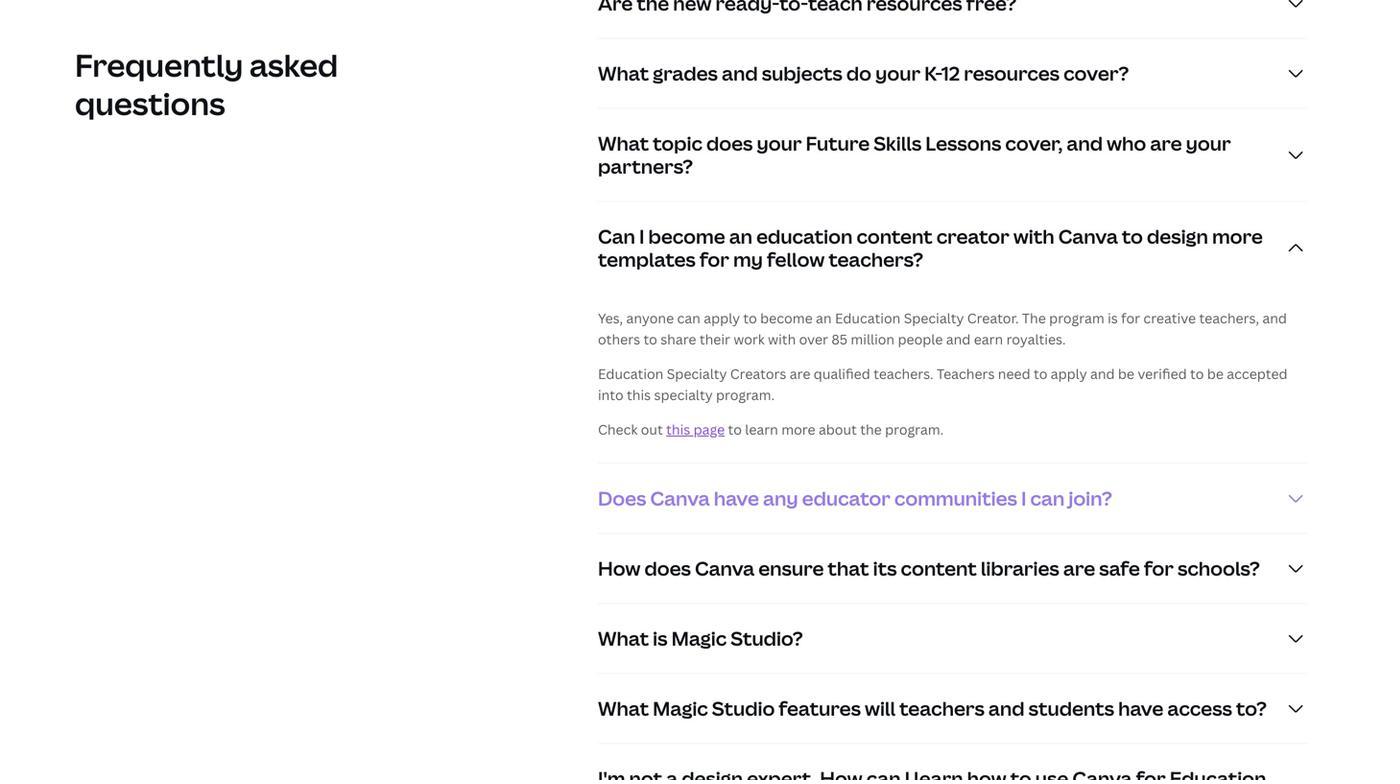 Task type: locate. For each thing, give the bounding box(es) containing it.
0 vertical spatial with
[[1013, 223, 1054, 250]]

canva left ensure
[[695, 555, 755, 582]]

million
[[851, 330, 895, 348]]

content left creator
[[857, 223, 933, 250]]

magic
[[671, 625, 727, 652], [653, 695, 708, 722]]

0 vertical spatial apply
[[704, 309, 740, 327]]

content
[[857, 223, 933, 250], [901, 555, 977, 582]]

1 horizontal spatial have
[[1118, 695, 1164, 722]]

and right grades on the top
[[722, 60, 758, 86]]

more right learn in the right bottom of the page
[[781, 420, 815, 439]]

1 horizontal spatial apply
[[1051, 365, 1087, 383]]

2 what from the top
[[598, 130, 649, 157]]

1 horizontal spatial this
[[666, 420, 690, 439]]

does inside what topic does your future skills lessons cover, and who are your partners?
[[706, 130, 753, 157]]

content right 'its'
[[901, 555, 977, 582]]

your left k-
[[875, 60, 921, 86]]

0 horizontal spatial for
[[700, 246, 729, 273]]

an
[[729, 223, 753, 250], [816, 309, 832, 327]]

1 horizontal spatial for
[[1121, 309, 1140, 327]]

0 vertical spatial an
[[729, 223, 753, 250]]

0 vertical spatial content
[[857, 223, 933, 250]]

program
[[1049, 309, 1104, 327]]

magic left studio?
[[671, 625, 727, 652]]

education inside yes, anyone can apply to become an education specialty creator. the program is for creative teachers, and others to share their work with over 85 million people and earn royalties.
[[835, 309, 901, 327]]

for inside can i become an education content creator with canva to design more templates for my fellow teachers?
[[700, 246, 729, 273]]

over
[[799, 330, 828, 348]]

this right into
[[627, 386, 651, 404]]

design
[[1147, 223, 1208, 250]]

what magic studio features will teachers and students have access to? button
[[598, 674, 1307, 743]]

more right design
[[1212, 223, 1263, 250]]

1 vertical spatial apply
[[1051, 365, 1087, 383]]

1 be from the left
[[1118, 365, 1134, 383]]

apply inside yes, anyone can apply to become an education specialty creator. the program is for creative teachers, and others to share their work with over 85 million people and earn royalties.
[[704, 309, 740, 327]]

education up million
[[835, 309, 901, 327]]

to right page
[[728, 420, 742, 439]]

can i become an education content creator with canva to design more templates for my fellow teachers? button
[[598, 202, 1307, 294]]

2 vertical spatial are
[[1063, 555, 1095, 582]]

0 horizontal spatial this
[[627, 386, 651, 404]]

specialty up people
[[904, 309, 964, 327]]

0 horizontal spatial your
[[757, 130, 802, 157]]

canva inside can i become an education content creator with canva to design more templates for my fellow teachers?
[[1058, 223, 1118, 250]]

can up share
[[677, 309, 700, 327]]

1 vertical spatial i
[[1021, 485, 1026, 512]]

partners?
[[598, 153, 693, 180]]

people
[[898, 330, 943, 348]]

is
[[1108, 309, 1118, 327], [653, 625, 668, 652]]

1 vertical spatial more
[[781, 420, 815, 439]]

learn
[[745, 420, 778, 439]]

and inside "dropdown button"
[[722, 60, 758, 86]]

become up over
[[760, 309, 813, 327]]

0 vertical spatial become
[[648, 223, 725, 250]]

and right teachers
[[989, 695, 1025, 722]]

program.
[[716, 386, 775, 404], [885, 420, 944, 439]]

2 vertical spatial for
[[1144, 555, 1174, 582]]

1 horizontal spatial more
[[1212, 223, 1263, 250]]

0 vertical spatial can
[[677, 309, 700, 327]]

0 horizontal spatial an
[[729, 223, 753, 250]]

1 horizontal spatial is
[[1108, 309, 1118, 327]]

3 what from the top
[[598, 625, 649, 652]]

are left safe
[[1063, 555, 1095, 582]]

canva inside dropdown button
[[695, 555, 755, 582]]

does right topic
[[706, 130, 753, 157]]

0 horizontal spatial i
[[639, 223, 644, 250]]

canva up program
[[1058, 223, 1118, 250]]

are down over
[[790, 365, 810, 383]]

1 vertical spatial are
[[790, 365, 810, 383]]

i left join?
[[1021, 485, 1026, 512]]

0 horizontal spatial be
[[1118, 365, 1134, 383]]

this right out
[[666, 420, 690, 439]]

education
[[835, 309, 901, 327], [598, 365, 664, 383]]

have
[[714, 485, 759, 512], [1118, 695, 1164, 722]]

1 vertical spatial become
[[760, 309, 813, 327]]

0 vertical spatial education
[[835, 309, 901, 327]]

what
[[598, 60, 649, 86], [598, 130, 649, 157], [598, 625, 649, 652], [598, 695, 649, 722]]

and inside what topic does your future skills lessons cover, and who are your partners?
[[1067, 130, 1103, 157]]

what inside what topic does your future skills lessons cover, and who are your partners?
[[598, 130, 649, 157]]

and left verified
[[1090, 365, 1115, 383]]

0 horizontal spatial program.
[[716, 386, 775, 404]]

for inside yes, anyone can apply to become an education specialty creator. the program is for creative teachers, and others to share their work with over 85 million people and earn royalties.
[[1121, 309, 1140, 327]]

become left the my
[[648, 223, 725, 250]]

your right who
[[1186, 130, 1231, 157]]

0 horizontal spatial can
[[677, 309, 700, 327]]

specialty up specialty
[[667, 365, 727, 383]]

apply
[[704, 309, 740, 327], [1051, 365, 1087, 383]]

1 horizontal spatial can
[[1030, 485, 1065, 512]]

1 horizontal spatial be
[[1207, 365, 1224, 383]]

for for is
[[1121, 309, 1140, 327]]

for
[[700, 246, 729, 273], [1121, 309, 1140, 327], [1144, 555, 1174, 582]]

1 vertical spatial with
[[768, 330, 796, 348]]

0 vertical spatial is
[[1108, 309, 1118, 327]]

subjects
[[762, 60, 843, 86]]

1 horizontal spatial specialty
[[904, 309, 964, 327]]

0 vertical spatial specialty
[[904, 309, 964, 327]]

your left future
[[757, 130, 802, 157]]

and left who
[[1067, 130, 1103, 157]]

0 vertical spatial for
[[700, 246, 729, 273]]

1 horizontal spatial education
[[835, 309, 901, 327]]

teachers,
[[1199, 309, 1259, 327]]

1 horizontal spatial become
[[760, 309, 813, 327]]

the
[[1022, 309, 1046, 327]]

1 vertical spatial education
[[598, 365, 664, 383]]

with left over
[[768, 330, 796, 348]]

does
[[706, 130, 753, 157], [644, 555, 691, 582]]

can
[[677, 309, 700, 327], [1030, 485, 1065, 512]]

0 vertical spatial program.
[[716, 386, 775, 404]]

0 horizontal spatial become
[[648, 223, 725, 250]]

apply down "royalties."
[[1051, 365, 1087, 383]]

1 horizontal spatial does
[[706, 130, 753, 157]]

to up work
[[743, 309, 757, 327]]

program. right the
[[885, 420, 944, 439]]

out
[[641, 420, 663, 439]]

1 horizontal spatial program.
[[885, 420, 944, 439]]

1 horizontal spatial an
[[816, 309, 832, 327]]

1 vertical spatial specialty
[[667, 365, 727, 383]]

0 vertical spatial i
[[639, 223, 644, 250]]

this
[[627, 386, 651, 404], [666, 420, 690, 439]]

need
[[998, 365, 1030, 383]]

can left join?
[[1030, 485, 1065, 512]]

creators
[[730, 365, 786, 383]]

to right need
[[1034, 365, 1048, 383]]

0 vertical spatial does
[[706, 130, 753, 157]]

have inside dropdown button
[[1118, 695, 1164, 722]]

have left access
[[1118, 695, 1164, 722]]

features
[[779, 695, 861, 722]]

0 horizontal spatial is
[[653, 625, 668, 652]]

cover?
[[1064, 60, 1129, 86]]

2 horizontal spatial for
[[1144, 555, 1174, 582]]

your
[[875, 60, 921, 86], [757, 130, 802, 157], [1186, 130, 1231, 157]]

be left verified
[[1118, 365, 1134, 383]]

0 vertical spatial canva
[[1058, 223, 1118, 250]]

its
[[873, 555, 897, 582]]

i right can at the left of the page
[[639, 223, 644, 250]]

0 vertical spatial have
[[714, 485, 759, 512]]

are inside dropdown button
[[1063, 555, 1095, 582]]

and inside dropdown button
[[989, 695, 1025, 722]]

2 horizontal spatial are
[[1150, 130, 1182, 157]]

frequently
[[75, 44, 243, 86]]

apply inside education specialty creators are qualified teachers. teachers need to apply and be verified to be accepted into this specialty program.
[[1051, 365, 1087, 383]]

1 horizontal spatial your
[[875, 60, 921, 86]]

0 horizontal spatial with
[[768, 330, 796, 348]]

and
[[722, 60, 758, 86], [1067, 130, 1103, 157], [1262, 309, 1287, 327], [946, 330, 971, 348], [1090, 365, 1115, 383], [989, 695, 1025, 722]]

teachers
[[937, 365, 995, 383]]

teachers
[[899, 695, 985, 722]]

be
[[1118, 365, 1134, 383], [1207, 365, 1224, 383]]

1 horizontal spatial i
[[1021, 485, 1026, 512]]

1 vertical spatial this
[[666, 420, 690, 439]]

that
[[828, 555, 869, 582]]

0 horizontal spatial apply
[[704, 309, 740, 327]]

education up into
[[598, 365, 664, 383]]

1 vertical spatial does
[[644, 555, 691, 582]]

0 vertical spatial are
[[1150, 130, 1182, 157]]

education inside education specialty creators are qualified teachers. teachers need to apply and be verified to be accepted into this specialty program.
[[598, 365, 664, 383]]

magic left studio
[[653, 695, 708, 722]]

1 horizontal spatial with
[[1013, 223, 1054, 250]]

education specialty creators are qualified teachers. teachers need to apply and be verified to be accepted into this specialty program.
[[598, 365, 1288, 404]]

to left design
[[1122, 223, 1143, 250]]

1 vertical spatial an
[[816, 309, 832, 327]]

what topic does your future skills lessons cover, and who are your partners?
[[598, 130, 1231, 180]]

page
[[694, 420, 725, 439]]

be left accepted
[[1207, 365, 1224, 383]]

with right creator
[[1013, 223, 1054, 250]]

an inside yes, anyone can apply to become an education specialty creator. the program is for creative teachers, and others to share their work with over 85 million people and earn royalties.
[[816, 309, 832, 327]]

what is magic studio? button
[[598, 604, 1307, 673]]

ensure
[[758, 555, 824, 582]]

does right how
[[644, 555, 691, 582]]

0 vertical spatial more
[[1212, 223, 1263, 250]]

1 vertical spatial is
[[653, 625, 668, 652]]

1 horizontal spatial are
[[1063, 555, 1095, 582]]

for left creative
[[1121, 309, 1140, 327]]

4 what from the top
[[598, 695, 649, 722]]

lessons
[[926, 130, 1001, 157]]

1 vertical spatial have
[[1118, 695, 1164, 722]]

1 vertical spatial can
[[1030, 485, 1065, 512]]

cover,
[[1005, 130, 1063, 157]]

1 vertical spatial program.
[[885, 420, 944, 439]]

and inside education specialty creators are qualified teachers. teachers need to apply and be verified to be accepted into this specialty program.
[[1090, 365, 1115, 383]]

0 horizontal spatial more
[[781, 420, 815, 439]]

for left the my
[[700, 246, 729, 273]]

for right safe
[[1144, 555, 1174, 582]]

0 horizontal spatial education
[[598, 365, 664, 383]]

canva right does
[[650, 485, 710, 512]]

apply up the their
[[704, 309, 740, 327]]

0 horizontal spatial are
[[790, 365, 810, 383]]

an up over
[[816, 309, 832, 327]]

questions
[[75, 83, 225, 124]]

0 vertical spatial this
[[627, 386, 651, 404]]

an left fellow
[[729, 223, 753, 250]]

0 horizontal spatial specialty
[[667, 365, 727, 383]]

2 vertical spatial canva
[[695, 555, 755, 582]]

are right who
[[1150, 130, 1182, 157]]

k-
[[924, 60, 942, 86]]

become inside can i become an education content creator with canva to design more templates for my fellow teachers?
[[648, 223, 725, 250]]

1 vertical spatial for
[[1121, 309, 1140, 327]]

1 what from the top
[[598, 60, 649, 86]]

0 horizontal spatial does
[[644, 555, 691, 582]]

have left any
[[714, 485, 759, 512]]

1 vertical spatial content
[[901, 555, 977, 582]]

more
[[1212, 223, 1263, 250], [781, 420, 815, 439]]

specialty inside yes, anyone can apply to become an education specialty creator. the program is for creative teachers, and others to share their work with over 85 million people and earn royalties.
[[904, 309, 964, 327]]

creative
[[1144, 309, 1196, 327]]

i
[[639, 223, 644, 250], [1021, 485, 1026, 512]]

0 horizontal spatial have
[[714, 485, 759, 512]]

specialty
[[904, 309, 964, 327], [667, 365, 727, 383]]

what inside "dropdown button"
[[598, 60, 649, 86]]

with inside can i become an education content creator with canva to design more templates for my fellow teachers?
[[1013, 223, 1054, 250]]

can i become an education content creator with canva to design more templates for my fellow teachers?
[[598, 223, 1263, 273]]

program. down creators
[[716, 386, 775, 404]]



Task type: describe. For each thing, give the bounding box(es) containing it.
libraries
[[981, 555, 1059, 582]]

work
[[734, 330, 765, 348]]

does inside dropdown button
[[644, 555, 691, 582]]

and left earn
[[946, 330, 971, 348]]

to?
[[1236, 695, 1267, 722]]

teachers?
[[829, 246, 923, 273]]

can
[[598, 223, 635, 250]]

into
[[598, 386, 624, 404]]

your inside "dropdown button"
[[875, 60, 921, 86]]

content inside dropdown button
[[901, 555, 977, 582]]

how
[[598, 555, 641, 582]]

12
[[942, 60, 960, 86]]

check out this page to learn more about the program.
[[598, 420, 944, 439]]

anyone
[[626, 309, 674, 327]]

earn
[[974, 330, 1003, 348]]

what grades and subjects do your k-12 resources cover? button
[[598, 39, 1307, 108]]

and right teachers,
[[1262, 309, 1287, 327]]

frequently asked questions
[[75, 44, 338, 124]]

access
[[1167, 695, 1232, 722]]

to inside can i become an education content creator with canva to design more templates for my fellow teachers?
[[1122, 223, 1143, 250]]

what magic studio features will teachers and students have access to?
[[598, 695, 1267, 722]]

are inside education specialty creators are qualified teachers. teachers need to apply and be verified to be accepted into this specialty program.
[[790, 365, 810, 383]]

check
[[598, 420, 638, 439]]

verified
[[1138, 365, 1187, 383]]

i inside can i become an education content creator with canva to design more templates for my fellow teachers?
[[639, 223, 644, 250]]

others
[[598, 330, 640, 348]]

what for what is magic studio?
[[598, 625, 649, 652]]

program. inside education specialty creators are qualified teachers. teachers need to apply and be verified to be accepted into this specialty program.
[[716, 386, 775, 404]]

specialty
[[654, 386, 713, 404]]

does canva have any educator communities i can join?
[[598, 485, 1112, 512]]

creator.
[[967, 309, 1019, 327]]

communities
[[894, 485, 1017, 512]]

join?
[[1069, 485, 1112, 512]]

content inside can i become an education content creator with canva to design more templates for my fellow teachers?
[[857, 223, 933, 250]]

schools?
[[1178, 555, 1260, 582]]

can inside yes, anyone can apply to become an education specialty creator. the program is for creative teachers, and others to share their work with over 85 million people and earn royalties.
[[677, 309, 700, 327]]

for inside how does canva ensure that its content libraries are safe for schools? dropdown button
[[1144, 555, 1174, 582]]

will
[[865, 695, 896, 722]]

for for templates
[[700, 246, 729, 273]]

how does canva ensure that its content libraries are safe for schools? button
[[598, 534, 1307, 603]]

educator
[[802, 485, 891, 512]]

topic
[[653, 130, 702, 157]]

what grades and subjects do your k-12 resources cover?
[[598, 60, 1129, 86]]

an inside can i become an education content creator with canva to design more templates for my fellow teachers?
[[729, 223, 753, 250]]

more inside can i become an education content creator with canva to design more templates for my fellow teachers?
[[1212, 223, 1263, 250]]

studio?
[[731, 625, 803, 652]]

their
[[700, 330, 730, 348]]

the
[[860, 420, 882, 439]]

is inside dropdown button
[[653, 625, 668, 652]]

what for what grades and subjects do your k-12 resources cover?
[[598, 60, 649, 86]]

teachers.
[[874, 365, 934, 383]]

qualified
[[814, 365, 870, 383]]

have inside dropdown button
[[714, 485, 759, 512]]

education
[[756, 223, 853, 250]]

are inside what topic does your future skills lessons cover, and who are your partners?
[[1150, 130, 1182, 157]]

studio
[[712, 695, 775, 722]]

this page link
[[666, 420, 725, 439]]

yes, anyone can apply to become an education specialty creator. the program is for creative teachers, and others to share their work with over 85 million people and earn royalties.
[[598, 309, 1287, 348]]

can inside does canva have any educator communities i can join? dropdown button
[[1030, 485, 1065, 512]]

templates
[[598, 246, 696, 273]]

future
[[806, 130, 870, 157]]

accepted
[[1227, 365, 1288, 383]]

royalties.
[[1006, 330, 1066, 348]]

creator
[[937, 223, 1009, 250]]

who
[[1107, 130, 1146, 157]]

does canva have any educator communities i can join? button
[[598, 464, 1307, 533]]

85
[[832, 330, 848, 348]]

what is magic studio?
[[598, 625, 803, 652]]

resources
[[964, 60, 1060, 86]]

asked
[[249, 44, 338, 86]]

fellow
[[767, 246, 825, 273]]

1 vertical spatial magic
[[653, 695, 708, 722]]

1 vertical spatial canva
[[650, 485, 710, 512]]

skills
[[874, 130, 922, 157]]

my
[[733, 246, 763, 273]]

what for what topic does your future skills lessons cover, and who are your partners?
[[598, 130, 649, 157]]

2 horizontal spatial your
[[1186, 130, 1231, 157]]

how does canva ensure that its content libraries are safe for schools?
[[598, 555, 1260, 582]]

safe
[[1099, 555, 1140, 582]]

grades
[[653, 60, 718, 86]]

students
[[1029, 695, 1114, 722]]

share
[[661, 330, 696, 348]]

this inside education specialty creators are qualified teachers. teachers need to apply and be verified to be accepted into this specialty program.
[[627, 386, 651, 404]]

specialty inside education specialty creators are qualified teachers. teachers need to apply and be verified to be accepted into this specialty program.
[[667, 365, 727, 383]]

about
[[819, 420, 857, 439]]

do
[[846, 60, 872, 86]]

2 be from the left
[[1207, 365, 1224, 383]]

what topic does your future skills lessons cover, and who are your partners? button
[[598, 109, 1307, 201]]

0 vertical spatial magic
[[671, 625, 727, 652]]

what for what magic studio features will teachers and students have access to?
[[598, 695, 649, 722]]

any
[[763, 485, 798, 512]]

to right verified
[[1190, 365, 1204, 383]]

yes,
[[598, 309, 623, 327]]

with inside yes, anyone can apply to become an education specialty creator. the program is for creative teachers, and others to share their work with over 85 million people and earn royalties.
[[768, 330, 796, 348]]

become inside yes, anyone can apply to become an education specialty creator. the program is for creative teachers, and others to share their work with over 85 million people and earn royalties.
[[760, 309, 813, 327]]

does
[[598, 485, 646, 512]]

to down anyone
[[644, 330, 657, 348]]

is inside yes, anyone can apply to become an education specialty creator. the program is for creative teachers, and others to share their work with over 85 million people and earn royalties.
[[1108, 309, 1118, 327]]



Task type: vqa. For each thing, say whether or not it's contained in the screenshot.
06
no



